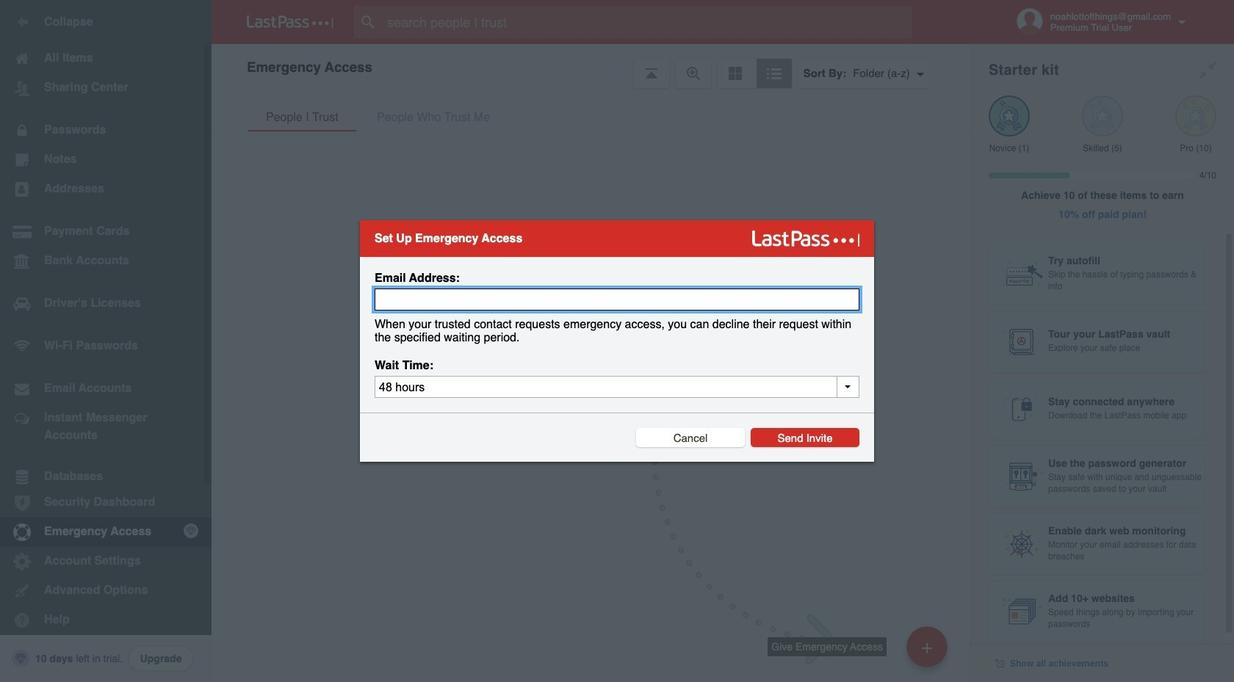 Task type: describe. For each thing, give the bounding box(es) containing it.
vault options navigation
[[212, 44, 972, 88]]

lastpass image
[[247, 15, 334, 29]]

new item navigation
[[652, 459, 972, 683]]

main navigation navigation
[[0, 0, 212, 683]]



Task type: locate. For each thing, give the bounding box(es) containing it.
search people I trust text field
[[354, 6, 942, 38]]

Search search field
[[354, 6, 942, 38]]

dialog
[[360, 221, 875, 462]]

None text field
[[375, 289, 860, 311]]



Task type: vqa. For each thing, say whether or not it's contained in the screenshot.
"search my vault" text field
no



